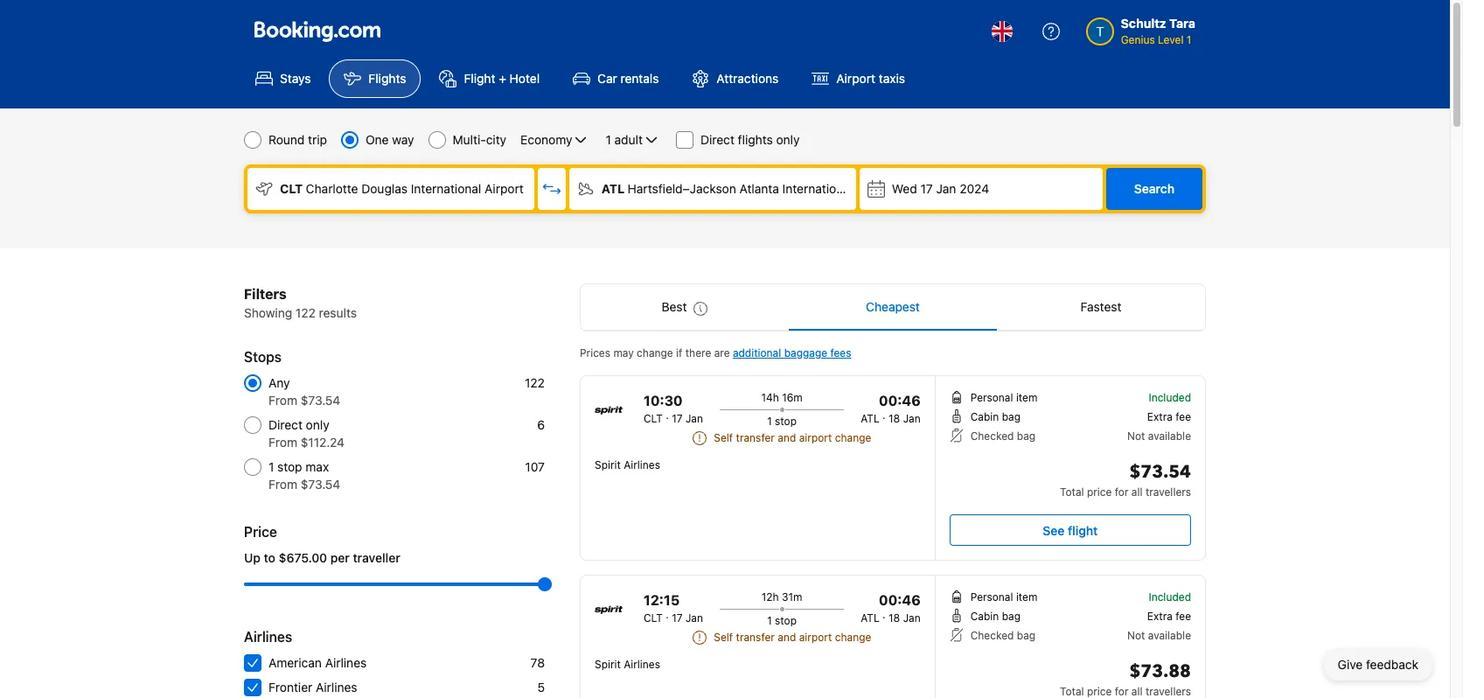 Task type: describe. For each thing, give the bounding box(es) containing it.
cheapest button
[[789, 284, 998, 330]]

one
[[366, 132, 389, 147]]

feedback
[[1367, 657, 1419, 672]]

included for 10:30
[[1149, 391, 1192, 404]]

direct for direct only from $112.24
[[269, 417, 303, 432]]

give feedback
[[1339, 657, 1419, 672]]

round trip
[[269, 132, 327, 147]]

economy
[[521, 132, 573, 147]]

atlanta
[[740, 181, 780, 196]]

extra fee for 12:15
[[1148, 610, 1192, 623]]

clt charlotte douglas international airport
[[280, 181, 524, 196]]

available for 10:30
[[1149, 430, 1192, 443]]

total
[[1061, 486, 1085, 499]]

taxis
[[879, 71, 906, 86]]

tara
[[1170, 16, 1196, 31]]

filters showing 122 results
[[244, 286, 357, 320]]

additional
[[733, 347, 782, 360]]

1 vertical spatial 122
[[525, 375, 545, 390]]

78
[[531, 655, 545, 670]]

17 inside dropdown button
[[921, 181, 933, 196]]

$73.54 inside 'any from $73.54'
[[301, 393, 341, 408]]

wed
[[892, 181, 918, 196]]

for
[[1115, 486, 1129, 499]]

up to $675.00 per traveller
[[244, 550, 400, 565]]

filters
[[244, 286, 287, 302]]

1 inside schultz tara genius level 1
[[1187, 33, 1192, 46]]

wed 17 jan 2024
[[892, 181, 990, 196]]

1 adult
[[606, 132, 643, 147]]

1 stop for 10:30
[[768, 415, 797, 428]]

airport taxis link
[[797, 60, 921, 98]]

00:46 atl . 18 jan for 12:15
[[861, 592, 921, 625]]

best image
[[694, 302, 708, 316]]

17 for 10:30
[[672, 412, 683, 425]]

1 adult button
[[604, 130, 662, 151]]

jan inside 10:30 clt . 17 jan
[[686, 412, 704, 425]]

from inside 1 stop max from $73.54
[[269, 477, 298, 492]]

107
[[525, 459, 545, 474]]

see flight
[[1043, 523, 1099, 538]]

stop for 12:15
[[775, 614, 797, 627]]

transfer for 10:30
[[736, 431, 775, 445]]

hotel
[[510, 71, 540, 86]]

stays
[[280, 71, 311, 86]]

12:15 clt . 17 jan
[[644, 592, 704, 625]]

00:46 for 12:15
[[879, 592, 921, 608]]

airlines down american airlines
[[316, 680, 358, 695]]

clt for 12:15
[[644, 612, 663, 625]]

search button
[[1107, 168, 1203, 210]]

level
[[1159, 33, 1184, 46]]

multi-
[[453, 132, 486, 147]]

+
[[499, 71, 507, 86]]

up
[[244, 550, 261, 565]]

all
[[1132, 486, 1143, 499]]

change for 10:30
[[835, 431, 872, 445]]

round
[[269, 132, 305, 147]]

stop inside 1 stop max from $73.54
[[278, 459, 302, 474]]

extra for 12:15
[[1148, 610, 1173, 623]]

cabin for 12:15
[[971, 610, 1000, 623]]

1 stop max from $73.54
[[269, 459, 341, 492]]

flights link
[[329, 60, 421, 98]]

wed 17 jan 2024 button
[[860, 168, 1103, 210]]

flights
[[369, 71, 406, 86]]

personal for 10:30
[[971, 391, 1014, 404]]

12h
[[762, 591, 779, 604]]

trip
[[308, 132, 327, 147]]

rentals
[[621, 71, 659, 86]]

18 for 12:15
[[889, 612, 901, 625]]

item for 12:15
[[1017, 591, 1038, 604]]

spirit for 10:30
[[595, 459, 621, 472]]

city
[[486, 132, 507, 147]]

attractions link
[[678, 60, 794, 98]]

frontier
[[269, 680, 313, 695]]

atl hartsfield–jackson atlanta international airport
[[602, 181, 896, 196]]

checked for 12:15
[[971, 629, 1015, 642]]

cabin for 10:30
[[971, 410, 1000, 424]]

genius
[[1122, 33, 1156, 46]]

personal for 12:15
[[971, 591, 1014, 604]]

checked bag for 12:15
[[971, 629, 1036, 642]]

item for 10:30
[[1017, 391, 1038, 404]]

31m
[[782, 591, 803, 604]]

spirit for 12:15
[[595, 658, 621, 671]]

any from $73.54
[[269, 375, 341, 408]]

american
[[269, 655, 322, 670]]

direct only from $112.24
[[269, 417, 345, 450]]

1 horizontal spatial only
[[777, 132, 800, 147]]

clt for 10:30
[[644, 412, 663, 425]]

any
[[269, 375, 290, 390]]

18 for 10:30
[[889, 412, 901, 425]]

traveller
[[353, 550, 400, 565]]

one way
[[366, 132, 414, 147]]

10:30
[[644, 393, 683, 409]]

jan inside 12:15 clt . 17 jan
[[686, 612, 704, 625]]

00:46 for 10:30
[[879, 393, 921, 409]]

international for atlanta
[[783, 181, 853, 196]]

douglas
[[362, 181, 408, 196]]

multi-city
[[453, 132, 507, 147]]

max
[[306, 459, 329, 474]]

17 for 12:15
[[672, 612, 683, 625]]

cabin bag for 10:30
[[971, 410, 1021, 424]]

frontier airlines
[[269, 680, 358, 695]]

spirit airlines for 10:30
[[595, 459, 661, 472]]

fees
[[831, 347, 852, 360]]

airport for atl hartsfield–jackson atlanta international airport
[[857, 181, 896, 196]]

$73.54 total price for all travellers
[[1061, 460, 1192, 499]]

flight + hotel
[[464, 71, 540, 86]]

price
[[1088, 486, 1113, 499]]

results
[[319, 305, 357, 320]]

give
[[1339, 657, 1364, 672]]

airport for 12:15
[[799, 631, 833, 644]]

extra for 10:30
[[1148, 410, 1173, 424]]

are
[[715, 347, 730, 360]]

2024
[[960, 181, 990, 196]]

$112.24
[[301, 435, 345, 450]]

and for 12:15
[[778, 631, 797, 644]]

stop for 10:30
[[775, 415, 797, 428]]

best image
[[694, 302, 708, 316]]



Task type: vqa. For each thing, say whether or not it's contained in the screenshot.
5:50 for $1,539.76
no



Task type: locate. For each thing, give the bounding box(es) containing it.
fee for 10:30
[[1176, 410, 1192, 424]]

1 vertical spatial only
[[306, 417, 330, 432]]

1 1 stop from the top
[[768, 415, 797, 428]]

122
[[296, 305, 316, 320], [525, 375, 545, 390]]

0 vertical spatial and
[[778, 431, 797, 445]]

17 down the '10:30'
[[672, 412, 683, 425]]

2 extra fee from the top
[[1148, 610, 1192, 623]]

1 vertical spatial extra
[[1148, 610, 1173, 623]]

12h 31m
[[762, 591, 803, 604]]

0 vertical spatial only
[[777, 132, 800, 147]]

airport down "31m"
[[799, 631, 833, 644]]

airlines down 10:30 clt . 17 jan
[[624, 459, 661, 472]]

clt left charlotte
[[280, 181, 303, 196]]

self transfer and airport change down 16m
[[714, 431, 872, 445]]

1 vertical spatial 17
[[672, 412, 683, 425]]

0 vertical spatial cabin bag
[[971, 410, 1021, 424]]

available
[[1149, 430, 1192, 443], [1149, 629, 1192, 642]]

airlines down 12:15 clt . 17 jan
[[624, 658, 661, 671]]

jan inside dropdown button
[[937, 181, 957, 196]]

attractions
[[717, 71, 779, 86]]

0 vertical spatial not available
[[1128, 430, 1192, 443]]

airport taxis
[[837, 71, 906, 86]]

1 down 12h
[[768, 614, 772, 627]]

0 vertical spatial included
[[1149, 391, 1192, 404]]

1 vertical spatial 1 stop
[[768, 614, 797, 627]]

extra
[[1148, 410, 1173, 424], [1148, 610, 1173, 623]]

transfer down 12h
[[736, 631, 775, 644]]

extra fee up $73.88
[[1148, 610, 1192, 623]]

0 vertical spatial 1 stop
[[768, 415, 797, 428]]

prices
[[580, 347, 611, 360]]

from
[[269, 393, 298, 408], [269, 435, 298, 450], [269, 477, 298, 492]]

0 horizontal spatial direct
[[269, 417, 303, 432]]

0 vertical spatial 00:46
[[879, 393, 921, 409]]

2 item from the top
[[1017, 591, 1038, 604]]

self for 12:15
[[714, 631, 733, 644]]

1 vertical spatial atl
[[861, 412, 880, 425]]

included for 12:15
[[1149, 591, 1192, 604]]

$73.54
[[301, 393, 341, 408], [1130, 460, 1192, 484], [301, 477, 341, 492]]

1 personal from the top
[[971, 391, 1014, 404]]

stops
[[244, 349, 282, 365]]

0 horizontal spatial international
[[411, 181, 482, 196]]

from inside the direct only from $112.24
[[269, 435, 298, 450]]

cheapest
[[866, 299, 920, 314]]

3 from from the top
[[269, 477, 298, 492]]

transfer down 14h
[[736, 431, 775, 445]]

stop left max on the bottom left
[[278, 459, 302, 474]]

1 personal item from the top
[[971, 391, 1038, 404]]

1 extra fee from the top
[[1148, 410, 1192, 424]]

14h 16m
[[762, 391, 803, 404]]

$73.54 up travellers at right bottom
[[1130, 460, 1192, 484]]

airlines up frontier airlines
[[325, 655, 367, 670]]

1 vertical spatial self transfer and airport change
[[714, 631, 872, 644]]

2 checked from the top
[[971, 629, 1015, 642]]

to
[[264, 550, 276, 565]]

1 stop down 14h 16m
[[768, 415, 797, 428]]

schultz
[[1122, 16, 1167, 31]]

1 vertical spatial not
[[1128, 629, 1146, 642]]

travellers
[[1146, 486, 1192, 499]]

booking.com logo image
[[255, 21, 381, 42], [255, 21, 381, 42]]

1 vertical spatial item
[[1017, 591, 1038, 604]]

personal item for 12:15
[[971, 591, 1038, 604]]

atl
[[602, 181, 625, 196], [861, 412, 880, 425], [861, 612, 880, 625]]

clt down the '10:30'
[[644, 412, 663, 425]]

0 vertical spatial spirit airlines
[[595, 459, 661, 472]]

american airlines
[[269, 655, 367, 670]]

1 left adult
[[606, 132, 612, 147]]

0 vertical spatial not
[[1128, 430, 1146, 443]]

16m
[[782, 391, 803, 404]]

only up $112.24
[[306, 417, 330, 432]]

spirit airlines
[[595, 459, 661, 472], [595, 658, 661, 671]]

1 cabin from the top
[[971, 410, 1000, 424]]

2 checked bag from the top
[[971, 629, 1036, 642]]

not available for 12:15
[[1128, 629, 1192, 642]]

checked bag
[[971, 430, 1036, 443], [971, 629, 1036, 642]]

1 international from the left
[[411, 181, 482, 196]]

1 vertical spatial 18
[[889, 612, 901, 625]]

only right the "flights" at top right
[[777, 132, 800, 147]]

1 fee from the top
[[1176, 410, 1192, 424]]

0 vertical spatial direct
[[701, 132, 735, 147]]

available up $73.88
[[1149, 629, 1192, 642]]

0 vertical spatial self transfer and airport change
[[714, 431, 872, 445]]

from up 1 stop max from $73.54
[[269, 435, 298, 450]]

17 inside 10:30 clt . 17 jan
[[672, 412, 683, 425]]

1 vertical spatial available
[[1149, 629, 1192, 642]]

0 vertical spatial available
[[1149, 430, 1192, 443]]

direct inside the direct only from $112.24
[[269, 417, 303, 432]]

1 from from the top
[[269, 393, 298, 408]]

from inside 'any from $73.54'
[[269, 393, 298, 408]]

1 item from the top
[[1017, 391, 1038, 404]]

additional baggage fees link
[[733, 347, 852, 360]]

1 vertical spatial cabin bag
[[971, 610, 1021, 623]]

car rentals
[[598, 71, 659, 86]]

self transfer and airport change for 12:15
[[714, 631, 872, 644]]

car rentals link
[[558, 60, 674, 98]]

$73.88
[[1130, 660, 1192, 683]]

2 personal from the top
[[971, 591, 1014, 604]]

spirit airlines for 12:15
[[595, 658, 661, 671]]

0 vertical spatial cabin
[[971, 410, 1000, 424]]

atl for 10:30
[[861, 412, 880, 425]]

1 vertical spatial self
[[714, 631, 733, 644]]

flight + hotel link
[[425, 60, 555, 98]]

1 vertical spatial not available
[[1128, 629, 1192, 642]]

hartsfield–jackson
[[628, 181, 737, 196]]

1 vertical spatial direct
[[269, 417, 303, 432]]

extra fee
[[1148, 410, 1192, 424], [1148, 610, 1192, 623]]

self transfer and airport change down "31m"
[[714, 631, 872, 644]]

1 horizontal spatial international
[[783, 181, 853, 196]]

1 checked bag from the top
[[971, 430, 1036, 443]]

1 vertical spatial clt
[[644, 412, 663, 425]]

0 vertical spatial 17
[[921, 181, 933, 196]]

direct flights only
[[701, 132, 800, 147]]

0 vertical spatial transfer
[[736, 431, 775, 445]]

available for 12:15
[[1149, 629, 1192, 642]]

1 vertical spatial airport
[[799, 631, 833, 644]]

2 vertical spatial from
[[269, 477, 298, 492]]

1 inside 1 stop max from $73.54
[[269, 459, 274, 474]]

checked for 10:30
[[971, 430, 1015, 443]]

0 horizontal spatial 122
[[296, 305, 316, 320]]

1 vertical spatial stop
[[278, 459, 302, 474]]

2 transfer from the top
[[736, 631, 775, 644]]

self transfer and airport change for 10:30
[[714, 431, 872, 445]]

2 not available from the top
[[1128, 629, 1192, 642]]

0 vertical spatial extra
[[1148, 410, 1173, 424]]

1 and from the top
[[778, 431, 797, 445]]

2 00:46 from the top
[[879, 592, 921, 608]]

fee up travellers at right bottom
[[1176, 410, 1192, 424]]

bag
[[1003, 410, 1021, 424], [1017, 430, 1036, 443], [1003, 610, 1021, 623], [1017, 629, 1036, 642]]

not available up $73.88
[[1128, 629, 1192, 642]]

0 vertical spatial stop
[[775, 415, 797, 428]]

2 18 from the top
[[889, 612, 901, 625]]

0 horizontal spatial only
[[306, 417, 330, 432]]

0 vertical spatial checked bag
[[971, 430, 1036, 443]]

fee for 12:15
[[1176, 610, 1192, 623]]

1 vertical spatial extra fee
[[1148, 610, 1192, 623]]

1 spirit from the top
[[595, 459, 621, 472]]

showing
[[244, 305, 292, 320]]

2 spirit from the top
[[595, 658, 621, 671]]

airport
[[837, 71, 876, 86], [485, 181, 524, 196], [857, 181, 896, 196]]

transfer for 12:15
[[736, 631, 775, 644]]

2 extra from the top
[[1148, 610, 1173, 623]]

1 left max on the bottom left
[[269, 459, 274, 474]]

1 vertical spatial personal item
[[971, 591, 1038, 604]]

baggage
[[785, 347, 828, 360]]

0 vertical spatial airport
[[799, 431, 833, 445]]

spirit airlines down 12:15 clt . 17 jan
[[595, 658, 661, 671]]

2 cabin bag from the top
[[971, 610, 1021, 623]]

0 vertical spatial spirit
[[595, 459, 621, 472]]

1 vertical spatial from
[[269, 435, 298, 450]]

extra up $73.54 total price for all travellers
[[1148, 410, 1173, 424]]

fastest button
[[998, 284, 1206, 330]]

checked bag for 10:30
[[971, 430, 1036, 443]]

personal item for 10:30
[[971, 391, 1038, 404]]

per
[[331, 550, 350, 565]]

1
[[1187, 33, 1192, 46], [606, 132, 612, 147], [768, 415, 772, 428], [269, 459, 274, 474], [768, 614, 772, 627]]

1 vertical spatial checked bag
[[971, 629, 1036, 642]]

12:15
[[644, 592, 680, 608]]

. inside 10:30 clt . 17 jan
[[666, 409, 669, 422]]

1 vertical spatial 00:46 atl . 18 jan
[[861, 592, 921, 625]]

1 vertical spatial included
[[1149, 591, 1192, 604]]

self transfer and airport change
[[714, 431, 872, 445], [714, 631, 872, 644]]

stays link
[[241, 60, 326, 98]]

2 vertical spatial stop
[[775, 614, 797, 627]]

fastest
[[1081, 299, 1122, 314]]

1 vertical spatial spirit airlines
[[595, 658, 661, 671]]

1 vertical spatial personal
[[971, 591, 1014, 604]]

fee up $73.88
[[1176, 610, 1192, 623]]

tab list containing best
[[581, 284, 1206, 332]]

international down multi-
[[411, 181, 482, 196]]

2 spirit airlines from the top
[[595, 658, 661, 671]]

17 right wed
[[921, 181, 933, 196]]

2 self transfer and airport change from the top
[[714, 631, 872, 644]]

adult
[[615, 132, 643, 147]]

1 self from the top
[[714, 431, 733, 445]]

direct down 'any from $73.54'
[[269, 417, 303, 432]]

0 vertical spatial 00:46 atl . 18 jan
[[861, 393, 921, 425]]

17 down 12:15 at the left of page
[[672, 612, 683, 625]]

0 vertical spatial fee
[[1176, 410, 1192, 424]]

0 vertical spatial extra fee
[[1148, 410, 1192, 424]]

2 personal item from the top
[[971, 591, 1038, 604]]

direct
[[701, 132, 735, 147], [269, 417, 303, 432]]

available up travellers at right bottom
[[1149, 430, 1192, 443]]

0 vertical spatial atl
[[602, 181, 625, 196]]

spirit
[[595, 459, 621, 472], [595, 658, 621, 671]]

not up $73.88
[[1128, 629, 1146, 642]]

0 vertical spatial personal item
[[971, 391, 1038, 404]]

and down 12h 31m
[[778, 631, 797, 644]]

122 left results
[[296, 305, 316, 320]]

international for douglas
[[411, 181, 482, 196]]

cabin bag for 12:15
[[971, 610, 1021, 623]]

2 vertical spatial change
[[835, 631, 872, 644]]

1 not available from the top
[[1128, 430, 1192, 443]]

0 vertical spatial from
[[269, 393, 298, 408]]

122 inside filters showing 122 results
[[296, 305, 316, 320]]

2 1 stop from the top
[[768, 614, 797, 627]]

atl for 12:15
[[861, 612, 880, 625]]

give feedback button
[[1325, 649, 1433, 681]]

17
[[921, 181, 933, 196], [672, 412, 683, 425], [672, 612, 683, 625]]

direct left the "flights" at top right
[[701, 132, 735, 147]]

may
[[614, 347, 634, 360]]

00:46 atl . 18 jan for 10:30
[[861, 393, 921, 425]]

prices may change if there are additional baggage fees
[[580, 347, 852, 360]]

0 vertical spatial self
[[714, 431, 733, 445]]

1 spirit airlines from the top
[[595, 459, 661, 472]]

way
[[392, 132, 414, 147]]

1 vertical spatial 00:46
[[879, 592, 921, 608]]

0 vertical spatial personal
[[971, 391, 1014, 404]]

not for 12:15
[[1128, 629, 1146, 642]]

stop down 12h 31m
[[775, 614, 797, 627]]

2 self from the top
[[714, 631, 733, 644]]

1 vertical spatial cabin
[[971, 610, 1000, 623]]

2 cabin from the top
[[971, 610, 1000, 623]]

tab list
[[581, 284, 1206, 332]]

stop down 14h 16m
[[775, 415, 797, 428]]

1 checked from the top
[[971, 430, 1015, 443]]

1 horizontal spatial direct
[[701, 132, 735, 147]]

0 vertical spatial clt
[[280, 181, 303, 196]]

1 transfer from the top
[[736, 431, 775, 445]]

extra up $73.88
[[1148, 610, 1173, 623]]

1 stop for 12:15
[[768, 614, 797, 627]]

and down 14h 16m
[[778, 431, 797, 445]]

price
[[244, 524, 277, 540]]

$73.54 up the direct only from $112.24
[[301, 393, 341, 408]]

1 self transfer and airport change from the top
[[714, 431, 872, 445]]

1 included from the top
[[1149, 391, 1192, 404]]

1 vertical spatial transfer
[[736, 631, 775, 644]]

car
[[598, 71, 618, 86]]

1 00:46 atl . 18 jan from the top
[[861, 393, 921, 425]]

change for 12:15
[[835, 631, 872, 644]]

international right atlanta
[[783, 181, 853, 196]]

0 vertical spatial change
[[637, 347, 674, 360]]

2 international from the left
[[783, 181, 853, 196]]

flight
[[464, 71, 496, 86]]

1 vertical spatial checked
[[971, 629, 1015, 642]]

jan
[[937, 181, 957, 196], [686, 412, 704, 425], [904, 412, 921, 425], [686, 612, 704, 625], [904, 612, 921, 625]]

1 airport from the top
[[799, 431, 833, 445]]

see
[[1043, 523, 1065, 538]]

2 and from the top
[[778, 631, 797, 644]]

1 not from the top
[[1128, 430, 1146, 443]]

2 available from the top
[[1149, 629, 1192, 642]]

1 18 from the top
[[889, 412, 901, 425]]

schultz tara genius level 1
[[1122, 16, 1196, 46]]

only inside the direct only from $112.24
[[306, 417, 330, 432]]

search
[[1135, 181, 1175, 196]]

2 vertical spatial 17
[[672, 612, 683, 625]]

6
[[537, 417, 545, 432]]

2 included from the top
[[1149, 591, 1192, 604]]

$73.54 inside $73.54 total price for all travellers
[[1130, 460, 1192, 484]]

not available for 10:30
[[1128, 430, 1192, 443]]

2 00:46 atl . 18 jan from the top
[[861, 592, 921, 625]]

1 inside popup button
[[606, 132, 612, 147]]

0 vertical spatial item
[[1017, 391, 1038, 404]]

122 up 6
[[525, 375, 545, 390]]

airlines up american at the left bottom of the page
[[244, 629, 292, 645]]

2 from from the top
[[269, 435, 298, 450]]

clt
[[280, 181, 303, 196], [644, 412, 663, 425], [644, 612, 663, 625]]

airport down 16m
[[799, 431, 833, 445]]

not up $73.54 total price for all travellers
[[1128, 430, 1146, 443]]

extra fee for 10:30
[[1148, 410, 1192, 424]]

1 vertical spatial spirit
[[595, 658, 621, 671]]

included
[[1149, 391, 1192, 404], [1149, 591, 1192, 604]]

see flight button
[[950, 515, 1192, 546]]

best
[[662, 299, 687, 314]]

2 vertical spatial atl
[[861, 612, 880, 625]]

14h
[[762, 391, 779, 404]]

there
[[686, 347, 712, 360]]

1 vertical spatial change
[[835, 431, 872, 445]]

self for 10:30
[[714, 431, 733, 445]]

not for 10:30
[[1128, 430, 1146, 443]]

1 extra from the top
[[1148, 410, 1173, 424]]

airport for clt charlotte douglas international airport
[[485, 181, 524, 196]]

2 airport from the top
[[799, 631, 833, 644]]

spirit airlines down 10:30 clt . 17 jan
[[595, 459, 661, 472]]

and for 10:30
[[778, 431, 797, 445]]

0 vertical spatial 18
[[889, 412, 901, 425]]

17 inside 12:15 clt . 17 jan
[[672, 612, 683, 625]]

1 vertical spatial fee
[[1176, 610, 1192, 623]]

1 stop down 12h 31m
[[768, 614, 797, 627]]

direct for direct flights only
[[701, 132, 735, 147]]

1 cabin bag from the top
[[971, 410, 1021, 424]]

clt down 12:15 at the left of page
[[644, 612, 663, 625]]

clt inside 12:15 clt . 17 jan
[[644, 612, 663, 625]]

2 fee from the top
[[1176, 610, 1192, 623]]

extra fee up travellers at right bottom
[[1148, 410, 1192, 424]]

not available
[[1128, 430, 1192, 443], [1128, 629, 1192, 642]]

from down "any"
[[269, 393, 298, 408]]

not
[[1128, 430, 1146, 443], [1128, 629, 1146, 642]]

0 vertical spatial checked
[[971, 430, 1015, 443]]

from up price
[[269, 477, 298, 492]]

. inside 12:15 clt . 17 jan
[[666, 608, 669, 621]]

2 vertical spatial clt
[[644, 612, 663, 625]]

2 not from the top
[[1128, 629, 1146, 642]]

$73.54 down max on the bottom left
[[301, 477, 341, 492]]

self
[[714, 431, 733, 445], [714, 631, 733, 644]]

1 down the tara at right top
[[1187, 33, 1192, 46]]

1 vertical spatial and
[[778, 631, 797, 644]]

airport for 10:30
[[799, 431, 833, 445]]

not available up $73.54 total price for all travellers
[[1128, 430, 1192, 443]]

best button
[[581, 284, 789, 330]]

1 down 14h
[[768, 415, 772, 428]]

1 00:46 from the top
[[879, 393, 921, 409]]

spirit right the 78
[[595, 658, 621, 671]]

1 horizontal spatial 122
[[525, 375, 545, 390]]

1 available from the top
[[1149, 430, 1192, 443]]

clt inside 10:30 clt . 17 jan
[[644, 412, 663, 425]]

charlotte
[[306, 181, 358, 196]]

0 vertical spatial 122
[[296, 305, 316, 320]]

flights
[[738, 132, 773, 147]]

$73.54 inside 1 stop max from $73.54
[[301, 477, 341, 492]]

spirit right 107
[[595, 459, 621, 472]]



